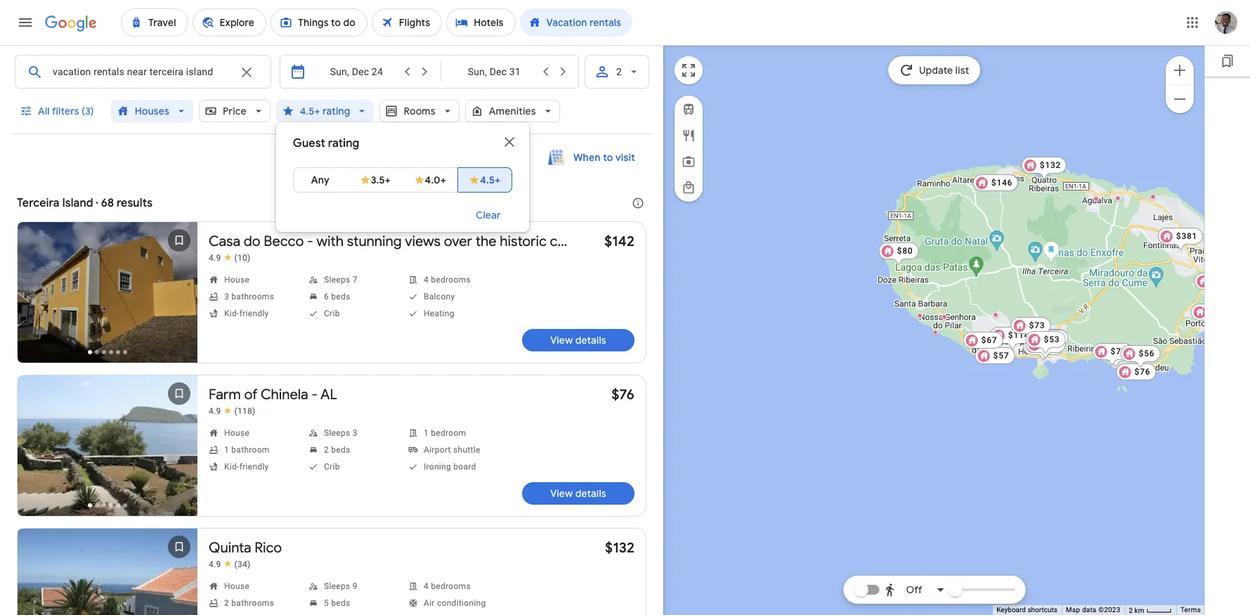 Task type: locate. For each thing, give the bounding box(es) containing it.
0 vertical spatial photo 1 image
[[18, 222, 198, 363]]

vila nova house image
[[1115, 195, 1121, 201]]

1 horizontal spatial $132 link
[[1021, 156, 1067, 180]]

map data ©2023
[[1066, 606, 1121, 614]]

4.5+ inside "4.5+ rating" popup button
[[300, 105, 320, 117]]

2 view details link from the top
[[522, 482, 635, 505]]

4.9 for $142
[[209, 253, 221, 263]]

4.5+ for 4.5+
[[480, 174, 501, 186]]

view details for $76
[[550, 487, 606, 500]]

$56
[[1139, 348, 1155, 358]]

1 vertical spatial $76 link
[[612, 386, 635, 403]]

when
[[573, 151, 601, 164]]

4.9 for $76
[[209, 406, 221, 416]]

2 left km
[[1129, 606, 1133, 614]]

1 vertical spatial view details button
[[522, 482, 635, 505]]

rooms
[[404, 105, 436, 117]]

$142 link
[[604, 233, 635, 250], [1023, 329, 1068, 352]]

1 horizontal spatial $76 link
[[1116, 363, 1156, 380]]

1 horizontal spatial $73
[[1047, 333, 1063, 343]]

1 vertical spatial $142 link
[[1023, 329, 1068, 352]]

zoom in map image
[[1172, 62, 1189, 78]]

0 vertical spatial rating
[[323, 105, 350, 117]]

1 vertical spatial details
[[575, 487, 606, 500]]

1 vertical spatial $76
[[612, 386, 635, 403]]

2 for 2
[[616, 66, 622, 77]]

2 km
[[1129, 606, 1146, 614]]

casa rustica al image
[[1150, 194, 1156, 199]]

1 horizontal spatial $142
[[1041, 332, 1063, 342]]

0 horizontal spatial $142 link
[[604, 233, 635, 250]]

2 view from the top
[[550, 487, 573, 500]]

clear image
[[238, 64, 255, 81]]

$142 inside map region
[[1041, 332, 1063, 342]]

$46
[[1114, 348, 1130, 357]]

2 photo 1 image from the top
[[18, 375, 198, 516]]

1 vertical spatial 4.5+
[[480, 174, 501, 186]]

next image
[[162, 278, 196, 312], [162, 585, 196, 615]]

keyboard
[[997, 606, 1026, 614]]

details
[[575, 334, 606, 347], [575, 487, 606, 500]]

1 vertical spatial 2
[[1129, 606, 1133, 614]]

km
[[1135, 606, 1145, 614]]

rating inside popup button
[[323, 105, 350, 117]]

2 view details from the top
[[550, 487, 606, 500]]

4.0+
[[425, 174, 446, 186]]

2 view details button from the top
[[522, 482, 635, 505]]

1 view details link from the top
[[522, 329, 635, 351]]

2 next image from the top
[[162, 585, 196, 615]]

1 horizontal spatial $132
[[1040, 160, 1061, 170]]

0 vertical spatial 4.5+
[[300, 105, 320, 117]]

Search for places, hotels and more text field
[[52, 56, 230, 88]]

guest rating option group
[[293, 163, 512, 197]]

view details
[[550, 334, 606, 347], [550, 487, 606, 500]]

3 photos list from the top
[[18, 529, 198, 615]]

1 vertical spatial photo 1 image
[[18, 375, 198, 516]]

view details button for $142
[[522, 329, 635, 351]]

rating up guest rating
[[323, 105, 350, 117]]

1 vertical spatial next image
[[162, 585, 196, 615]]

$39
[[1044, 339, 1060, 349]]

2 vertical spatial photo 1 image
[[18, 529, 198, 615]]

$114 link
[[990, 326, 1035, 350]]

(118)
[[234, 406, 256, 416]]

0 horizontal spatial $73
[[1029, 320, 1045, 330]]

photos list for $76
[[18, 375, 198, 528]]

rating for guest rating
[[328, 136, 359, 150]]

$73 link
[[1011, 317, 1051, 341], [1028, 329, 1068, 353]]

0 horizontal spatial 2
[[616, 66, 622, 77]]

2 details from the top
[[575, 487, 606, 500]]

algar do carvão image
[[1043, 241, 1059, 263]]

photos list for $132
[[18, 529, 198, 615]]

2 vertical spatial photos list
[[18, 529, 198, 615]]

0 vertical spatial $132
[[1040, 160, 1061, 170]]

0 vertical spatial next image
[[162, 278, 196, 312]]

when to visit
[[573, 151, 635, 164]]

1 view details from the top
[[550, 334, 606, 347]]

update list button
[[888, 56, 981, 84]]

1 4.9 from the top
[[209, 253, 221, 263]]

0 horizontal spatial $142
[[604, 233, 635, 250]]

1 photo 1 image from the top
[[18, 222, 198, 363]]

4.5+ up clear button
[[480, 174, 501, 186]]

next image for $132
[[162, 585, 196, 615]]

0 vertical spatial view details
[[550, 334, 606, 347]]

back image for $142
[[19, 278, 53, 312]]

$80
[[897, 246, 913, 255]]

1 vertical spatial view details
[[550, 487, 606, 500]]

back image for $132
[[19, 585, 53, 615]]

0 vertical spatial back image
[[19, 278, 53, 312]]

1 back image from the top
[[19, 278, 53, 312]]

4.9 out of 5 stars from 34 reviews image
[[209, 559, 251, 570]]

2 left view larger map 'icon'
[[616, 66, 622, 77]]

$46 link
[[1096, 344, 1136, 368]]

1 vertical spatial $132 link
[[605, 539, 635, 557]]

4.9 inside 4.9 out of 5 stars from 10 reviews image
[[209, 253, 221, 263]]

$142
[[604, 233, 635, 250], [1041, 332, 1063, 342]]

next image down save casa do becco - with stunning views over the historic center and ocean to collection icon
[[162, 278, 196, 312]]

0 vertical spatial $76
[[1134, 367, 1151, 376]]

terceira island · 68 results
[[17, 196, 153, 210]]

0 vertical spatial view details button
[[522, 329, 635, 351]]

4.5+
[[300, 105, 320, 117], [480, 174, 501, 186]]

rating
[[323, 105, 350, 117], [328, 136, 359, 150]]

1 vertical spatial 4.9
[[209, 406, 221, 416]]

1 view from the top
[[550, 334, 573, 347]]

island · 68
[[62, 196, 114, 210]]

view
[[550, 334, 573, 347], [550, 487, 573, 500]]

$146 link
[[973, 174, 1018, 191]]

3 photo 1 image from the top
[[18, 529, 198, 615]]

all filters (3)
[[38, 105, 94, 117]]

4.9 inside 4.9 out of 5 stars from 34 reviews image
[[209, 559, 221, 569]]

2 photos list from the top
[[18, 375, 198, 528]]

save farm of chinela - al to collection image
[[162, 377, 196, 410]]

(10)
[[234, 253, 251, 263]]

zoom out map image
[[1172, 90, 1189, 107]]

4.5+ up guest
[[300, 105, 320, 117]]

2 inside 2 popup button
[[616, 66, 622, 77]]

view details link for $76
[[522, 482, 635, 505]]

photos list for $142
[[18, 222, 198, 375]]

guest
[[293, 136, 325, 150]]

$76
[[1134, 367, 1151, 376], [612, 386, 635, 403]]

1 vertical spatial back image
[[19, 432, 53, 465]]

$92
[[1042, 341, 1058, 351]]

list
[[956, 64, 969, 77]]

to
[[603, 151, 613, 164]]

0 horizontal spatial $76 link
[[612, 386, 635, 403]]

1 vertical spatial view details link
[[522, 482, 635, 505]]

$73
[[1029, 320, 1045, 330], [1047, 333, 1063, 343]]

4.9
[[209, 253, 221, 263], [209, 406, 221, 416], [209, 559, 221, 569]]

1 horizontal spatial $142 link
[[1023, 329, 1068, 352]]

filters form
[[11, 45, 652, 232]]

$132
[[1040, 160, 1061, 170], [605, 539, 635, 557]]

4.9 left (10)
[[209, 253, 221, 263]]

$67
[[981, 335, 997, 345]]

$53
[[1044, 334, 1060, 344]]

4.5+ inside "guest rating" option group
[[480, 174, 501, 186]]

view details button for $76
[[522, 482, 635, 505]]

keyboard shortcuts button
[[997, 605, 1058, 615]]

0 vertical spatial $142
[[604, 233, 635, 250]]

2
[[616, 66, 622, 77], [1129, 606, 1133, 614]]

0 vertical spatial $73
[[1029, 320, 1045, 330]]

©2023
[[1099, 606, 1121, 614]]

1 horizontal spatial $76
[[1134, 367, 1151, 376]]

3 back image from the top
[[19, 585, 53, 615]]

map region
[[660, 0, 1250, 615]]

2 vertical spatial 4.9
[[209, 559, 221, 569]]

save casa do becco - with stunning views over the historic center and ocean to collection image
[[162, 224, 196, 257]]

rating right guest
[[328, 136, 359, 150]]

1 vertical spatial photos list
[[18, 375, 198, 528]]

keyboard shortcuts
[[997, 606, 1058, 614]]

4.5+ rating button
[[276, 94, 374, 128]]

1 horizontal spatial 4.5+
[[480, 174, 501, 186]]

$92 link
[[1023, 338, 1063, 362]]

$114
[[1008, 330, 1030, 340]]

amenities button
[[465, 94, 560, 128]]

$67 link
[[963, 331, 1003, 348]]

1 photos list from the top
[[18, 222, 198, 375]]

next image
[[162, 432, 196, 465]]

$39 link
[[1026, 336, 1065, 360]]

4.9 left (118)
[[209, 406, 221, 416]]

0 vertical spatial photos list
[[18, 222, 198, 375]]

1 next image from the top
[[162, 278, 196, 312]]

1 vertical spatial view
[[550, 487, 573, 500]]

0 vertical spatial 2
[[616, 66, 622, 77]]

photos list
[[18, 222, 198, 375], [18, 375, 198, 528], [18, 529, 198, 615]]

2 inside 2 km button
[[1129, 606, 1133, 614]]

1 vertical spatial $142
[[1041, 332, 1063, 342]]

$76 link
[[1116, 363, 1156, 380], [612, 386, 635, 403]]

next image down save quinta rico to collection icon
[[162, 585, 196, 615]]

clear
[[476, 209, 501, 221]]

0 vertical spatial view details link
[[522, 329, 635, 351]]

results
[[117, 196, 153, 210]]

townhome image
[[993, 312, 998, 317]]

0 horizontal spatial 4.5+
[[300, 105, 320, 117]]

Check-out text field
[[452, 56, 537, 88]]

0 vertical spatial $76 link
[[1116, 363, 1156, 380]]

1 horizontal spatial 2
[[1129, 606, 1133, 614]]

2 back image from the top
[[19, 432, 53, 465]]

2 vertical spatial back image
[[19, 585, 53, 615]]

$132 link
[[1021, 156, 1067, 180], [605, 539, 635, 557]]

all
[[38, 105, 50, 117]]

4.9 inside image
[[209, 406, 221, 416]]

view details link
[[522, 329, 635, 351], [522, 482, 635, 505]]

back image
[[19, 278, 53, 312], [19, 432, 53, 465], [19, 585, 53, 615]]

view details button
[[522, 329, 635, 351], [522, 482, 635, 505]]

photo 1 image
[[18, 222, 198, 363], [18, 375, 198, 516], [18, 529, 198, 615]]

amenities
[[489, 105, 536, 117]]

0 vertical spatial details
[[575, 334, 606, 347]]

3 4.9 from the top
[[209, 559, 221, 569]]

1 view details button from the top
[[522, 329, 635, 351]]

0 vertical spatial $142 link
[[604, 233, 635, 250]]

rating for 4.5+ rating
[[323, 105, 350, 117]]

0 vertical spatial 4.9
[[209, 253, 221, 263]]

0 horizontal spatial $132
[[605, 539, 635, 557]]

0 vertical spatial view
[[550, 334, 573, 347]]

casa do plátano image
[[941, 314, 947, 319]]

photo 1 image for $132
[[18, 529, 198, 615]]

1 details from the top
[[575, 334, 606, 347]]

2 4.9 from the top
[[209, 406, 221, 416]]

4.9 left (34) at the left bottom
[[209, 559, 221, 569]]

pico da vigia vila azul image
[[917, 312, 923, 318]]

1 vertical spatial rating
[[328, 136, 359, 150]]

$57
[[993, 350, 1009, 360]]

save quinta rico to collection image
[[162, 530, 196, 564]]



Task type: describe. For each thing, give the bounding box(es) containing it.
terceira
[[17, 196, 59, 210]]

photo 1 image for $142
[[18, 222, 198, 363]]

update
[[919, 64, 953, 77]]

3.5+
[[371, 174, 391, 186]]

0 horizontal spatial $76
[[612, 386, 635, 403]]

view for $76
[[550, 487, 573, 500]]

0 vertical spatial $132 link
[[1021, 156, 1067, 180]]

price
[[223, 105, 247, 117]]

$56 link
[[1120, 345, 1160, 369]]

(3)
[[82, 105, 94, 117]]

filters
[[52, 105, 79, 117]]

2 for 2 km
[[1129, 606, 1133, 614]]

view details for $142
[[550, 334, 606, 347]]

clear button
[[459, 198, 518, 232]]

guest rating
[[293, 136, 359, 150]]

details for $76
[[575, 487, 606, 500]]

back image for $76
[[19, 432, 53, 465]]

$53 link
[[1026, 331, 1065, 355]]

$80 link
[[879, 242, 919, 266]]

off
[[906, 583, 922, 596]]

casa branca da vaquinha image
[[932, 329, 938, 335]]

map
[[1066, 606, 1080, 614]]

terms
[[1181, 606, 1201, 614]]

photo 1 image for $76
[[18, 375, 198, 516]]

off button
[[881, 573, 950, 607]]

Check-in text field
[[315, 56, 398, 88]]

learn more about these results image
[[621, 186, 655, 220]]

0 horizontal spatial $132 link
[[605, 539, 635, 557]]

update list
[[919, 64, 969, 77]]

2 km button
[[1125, 605, 1177, 615]]

2 button
[[585, 55, 649, 89]]

4.5+ for 4.5+ rating
[[300, 105, 320, 117]]

$132 inside map region
[[1040, 160, 1061, 170]]

close dialog image
[[501, 134, 518, 150]]

all filters (3) button
[[11, 94, 105, 128]]

details for $142
[[575, 334, 606, 347]]

sawmill azores image
[[1093, 196, 1099, 201]]

visit
[[616, 151, 635, 164]]

1 vertical spatial $73
[[1047, 333, 1063, 343]]

any
[[311, 174, 330, 186]]

$304
[[992, 177, 1013, 187]]

$381 link
[[1158, 227, 1203, 251]]

$146
[[991, 177, 1013, 187]]

4.9 out of 5 stars from 10 reviews image
[[209, 252, 251, 264]]

4.5+ rating
[[300, 105, 350, 117]]

houses button
[[111, 94, 193, 128]]

rooms button
[[380, 94, 459, 128]]

when to visit button
[[540, 144, 644, 171]]

4.9 for $132
[[209, 559, 221, 569]]

view details link for $142
[[522, 329, 635, 351]]

view larger map image
[[680, 62, 697, 79]]

$57 link
[[975, 347, 1015, 364]]

shortcuts
[[1028, 606, 1058, 614]]

next image for $142
[[162, 278, 196, 312]]

data
[[1082, 606, 1097, 614]]

view for $142
[[550, 334, 573, 347]]

$76 inside map region
[[1134, 367, 1151, 376]]

price button
[[199, 94, 270, 128]]

$304 link
[[974, 174, 1019, 191]]

4.9 out of 5 stars from 118 reviews image
[[209, 406, 256, 417]]

houses
[[135, 105, 169, 117]]

1 vertical spatial $132
[[605, 539, 635, 557]]

$70 link
[[1092, 343, 1132, 367]]

$381
[[1176, 231, 1197, 241]]

$70
[[1111, 346, 1127, 356]]

(34)
[[234, 559, 251, 569]]

main menu image
[[17, 14, 34, 31]]

terms link
[[1181, 606, 1201, 614]]



Task type: vqa. For each thing, say whether or not it's contained in the screenshot.
Nearby
no



